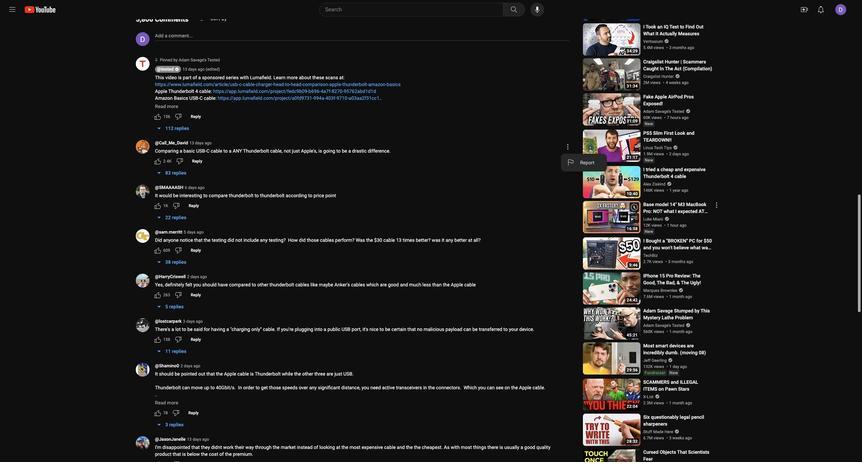 Task type: describe. For each thing, give the bounding box(es) containing it.
views for 560k views
[[654, 329, 665, 334]]

weeks for sharpeners
[[673, 436, 684, 440]]

reply text field right 156 likes element on the left top of the page
[[191, 114, 201, 119]]

the up ugly!
[[693, 273, 701, 279]]

was inside i bought a "broken" pc for $50 and you won't believe what was wrong! - pc flipping ep. 3
[[702, 245, 711, 250]]

adam savage's tested for 60k views
[[644, 109, 685, 114]]

no
[[417, 327, 423, 332]]

days down pinned by adam savage's tested
[[188, 67, 197, 72]]

you're
[[281, 327, 294, 332]]

i tried a cheap and expensive thunderbolt 4 cable by alex ziskind 146,085 views 1 year ago 10 minutes, 40 seconds element
[[644, 166, 713, 180]]

if
[[277, 327, 280, 332]]

0 vertical spatial 2
[[669, 152, 672, 156]]

1 month ago for problem
[[670, 329, 693, 334]]

c-
[[239, 82, 243, 87]]

thunderbolt inside @harrycriswell 2 days ago yes, definitely felt you should have compared to other thunderbolt cables like maybe anker's cables which are good and much less than the apple cable
[[270, 282, 294, 287]]

0 horizontal spatial cables
[[295, 282, 309, 287]]

13 inside the @call_me_david 13 days ago comparing a basic usb-c cable to a any thunderbolt cable, not just apple's, is going to be a drastic difference.
[[190, 141, 194, 145]]

a inside i bought a "broken" pc for $50 and you won't believe what was wrong! - pc flipping ep. 3
[[663, 238, 665, 244]]

c inside the @call_me_david 13 days ago comparing a basic usb-c cable to a any thunderbolt cable, not just apple's, is going to be a drastic difference.
[[207, 148, 210, 154]]

0 horizontal spatial on
[[505, 385, 510, 390]]

was
[[356, 237, 365, 243]]

days for comparing a basic usb-c cable to a any thunderbolt cable, not just apple's, is going to be a drastic difference.
[[195, 141, 204, 145]]

thunderbolt up the get
[[255, 371, 281, 377]]

months for actually
[[673, 45, 687, 50]]

and inside the scammers and illegal items on pawn stars
[[671, 379, 679, 385]]

thunderbolt up read more
[[155, 385, 181, 390]]

days for it would be interesting to compare thunderbolt to thunderbolt according to price point
[[188, 185, 197, 190]]

for inside @lostcarpark 3 days ago there's a lot to be said for having a "charging only" cable. if you're plugging into a public usb port, it's nice to be certain that no malicious payload can be transferred to your device.
[[204, 327, 210, 332]]

by for pinned
[[174, 58, 178, 62]]

31:50
[[627, 14, 638, 18]]

transferred
[[479, 327, 503, 332]]

28 minutes, 32 seconds element
[[627, 439, 638, 444]]

14"
[[670, 202, 677, 207]]

scammers
[[683, 59, 706, 64]]

most smart devices are incredibly dumb. (moving 08)
[[644, 343, 706, 355]]

and inside @harrycriswell 2 days ago yes, definitely felt you should have compared to other thunderbolt cables like maybe anker's cables which are good and much less than the apple cable
[[400, 282, 408, 287]]

get
[[261, 385, 268, 390]]

1 for a
[[670, 188, 672, 193]]

@tested, verified user element
[[157, 66, 174, 72]]

1 vertical spatial should
[[159, 371, 174, 377]]

tested for 60k views
[[672, 109, 685, 114]]

1 for illegal
[[669, 401, 672, 405]]

product
[[155, 451, 172, 457]]

thunderbolt left "according"
[[260, 193, 285, 198]]

what inside i bought a "broken" pc for $50 and you won't believe what was wrong! - pc flipping ep. 3
[[690, 245, 701, 250]]

review:
[[675, 273, 692, 279]]

8270-
[[332, 89, 344, 94]]

reply down move
[[189, 411, 199, 415]]

those inside @sam.merritt 5 days ago did anyone notice that the testing did not include any testing?  how did those cables perform? was the $30 cable 13 times better? was it any better at all?
[[307, 237, 319, 243]]

any for transceivers
[[309, 385, 317, 390]]

a left basic
[[180, 148, 182, 154]]

a left "lot"
[[172, 327, 174, 332]]

78 likes element
[[163, 410, 168, 416]]

good,
[[644, 280, 656, 285]]

an
[[658, 24, 663, 29]]

10:40
[[627, 191, 638, 196]]

146k
[[644, 188, 653, 193]]

thunderbolt right compare at the top of page
[[229, 193, 254, 198]]

fake
[[644, 94, 654, 99]]

active
[[382, 385, 395, 390]]

report option
[[561, 156, 607, 169]]

reply text field for that
[[191, 248, 201, 253]]

2 most from the left
[[461, 445, 472, 450]]

is right there
[[500, 445, 503, 450]]

pawn
[[665, 386, 677, 392]]

here
[[665, 429, 674, 434]]

that
[[678, 449, 687, 455]]

hours
[[671, 115, 681, 120]]

|
[[681, 59, 682, 64]]

read inside the this video is part of a sponsored series with lumafield. learn more about these scans at: https://www.lumafield.com/article/usb-c-cable-charger-head-to-head-comparison-apple-thunderbolt-amazon-basics apple thunderbolt 4 cable: https://app.lumafield.com/project/fedc9b09-b696-4a7f-8270-95762abd1d1d amazon basics usb-c cable: https://app.lumafield.com/project/a0fd9731-994a-403f-9710-a03aa2f31cc1 read more
[[155, 104, 166, 109]]

1 did from the left
[[228, 237, 234, 243]]

a left "drastic"
[[348, 148, 351, 154]]

incredibly
[[644, 350, 664, 355]]

thunderbolt-
[[343, 82, 368, 87]]

cable inside i tried a cheap and expensive thunderbolt 4 cable
[[675, 174, 687, 179]]

24:42 link
[[583, 272, 641, 305]]

5
[[184, 230, 186, 235]]

you left need
[[362, 385, 369, 390]]

there's
[[155, 327, 170, 332]]

1 vertical spatial pc
[[666, 252, 672, 257]]

10 minutes, 40 seconds element
[[627, 191, 638, 196]]

2.3m views
[[644, 401, 664, 405]]

it inside "@smaaaash 6 days ago it would be interesting to compare thunderbolt to thunderbolt according to price point"
[[155, 193, 158, 198]]

ps5 slim first look and teardown!!
[[644, 130, 695, 143]]

2 horizontal spatial can
[[487, 385, 495, 390]]

public
[[328, 327, 341, 332]]

craigslist for craigslist hunter |  scammers caught in the act (compilation)
[[644, 59, 664, 64]]

1k likes element
[[163, 203, 168, 209]]

usb.
[[344, 371, 354, 377]]

@call_me_david link
[[155, 140, 188, 147]]

new down day
[[670, 370, 678, 375]]

6
[[185, 185, 187, 190]]

ago inside @sam.merritt 5 days ago did anyone notice that the testing did not include any testing?  how did those cables perform? was the $30 cable 13 times better? was it any better at all?
[[197, 230, 204, 235]]

reply for that
[[191, 248, 201, 253]]

34:29
[[627, 49, 638, 53]]

ago inside @lostcarpark 3 days ago there's a lot to be said for having a "charging only" cable. if you're plugging into a public usb port, it's nice to be certain that no malicious payload can be transferred to your device.
[[196, 319, 203, 324]]

is left below
[[182, 451, 186, 457]]

1 horizontal spatial other
[[302, 371, 313, 377]]

1 month ago for bad,
[[669, 294, 693, 299]]

2 days ago link for @harrycriswell
[[187, 274, 207, 280]]

@smaaaash image
[[136, 185, 150, 198]]

@jasonjanelle
[[155, 437, 186, 442]]

5 days ago link
[[184, 229, 204, 235]]

believe
[[674, 245, 689, 250]]

adam inside adam savage stumped by this mystery lathe problem
[[644, 308, 656, 314]]

2 vertical spatial more
[[167, 400, 178, 406]]

@tested image
[[136, 57, 150, 71]]

geerling
[[652, 358, 667, 363]]

bought
[[646, 238, 662, 244]]

and inside ps5 slim first look and teardown!!
[[687, 130, 695, 136]]

be left certain
[[385, 327, 391, 332]]

1 vertical spatial cable:
[[204, 95, 217, 101]]

apple right see
[[519, 385, 532, 390]]

scammers
[[644, 379, 670, 385]]

read more button for it should be pointed out that the apple cable is thunderbolt while the other three are just usb.
[[155, 399, 178, 406]]

2m views
[[644, 80, 661, 85]]

and inside i tried a cheap and expensive thunderbolt 4 cable
[[675, 167, 683, 172]]

4 inside the this video is part of a sponsored series with lumafield. learn more about these scans at: https://www.lumafield.com/article/usb-c-cable-charger-head-to-head-comparison-apple-thunderbolt-amazon-basics apple thunderbolt 4 cable: https://app.lumafield.com/project/fedc9b09-b696-4a7f-8270-95762abd1d1d amazon basics usb-c cable: https://app.lumafield.com/project/a0fd9731-994a-403f-9710-a03aa2f31cc1 read more
[[195, 89, 198, 94]]

are inside @harrycriswell 2 days ago yes, definitely felt you should have compared to other thunderbolt cables like maybe anker's cables which are good and much less than the apple cable
[[380, 282, 387, 287]]

that up below
[[191, 445, 200, 450]]

is up order
[[250, 371, 254, 377]]

1 left day
[[670, 364, 672, 369]]

0 horizontal spatial those
[[269, 385, 281, 390]]

sharpeners
[[644, 421, 668, 427]]

2 read from the top
[[155, 400, 166, 406]]

scammers and illegal items on pawn stars by x-list 2,357,851 views 1 month ago 22 minutes element
[[644, 379, 713, 392]]

nice
[[370, 327, 379, 332]]

maybe
[[319, 282, 333, 287]]

dylan oquin image
[[136, 32, 150, 46]]

@harrycriswell
[[155, 274, 186, 279]]

reply text field down move
[[189, 411, 199, 415]]

be inside "@smaaaash 6 days ago it would be interesting to compare thunderbolt to thunderbolt according to price point"
[[173, 193, 178, 198]]

be left transferred
[[473, 327, 478, 332]]

apple up '40gbit/s.'
[[224, 371, 236, 377]]

i inside the base model 14" m3 macbook pro: not what i expected at all
[[676, 209, 677, 214]]

@jasonjanelle link
[[155, 436, 186, 443]]

are inside most smart devices are incredibly dumb. (moving 08)
[[687, 343, 694, 349]]

that inside @lostcarpark 3 days ago there's a lot to be said for having a "charging only" cable. if you're plugging into a public usb port, it's nice to be certain that no malicious payload can be transferred to your device.
[[408, 327, 416, 332]]

you right "which"
[[478, 385, 486, 390]]

$50
[[704, 238, 712, 244]]

263
[[163, 293, 170, 297]]

0 horizontal spatial are
[[327, 371, 333, 377]]

ago inside @jasonjanelle 13 days ago i'm disappointed that they didnt work their way through the market instead of looking at the most expensive cable and the the cheapest. as with most things there is usually a good quality product that is below the cost of the premium.
[[202, 437, 209, 442]]

bad,
[[667, 280, 676, 285]]

3 months ago for believe
[[668, 259, 694, 264]]

22:04
[[627, 404, 638, 409]]

not inside @sam.merritt 5 days ago did anyone notice that the testing did not include any testing?  how did those cables perform? was the $30 cable 13 times better? was it any better at all?
[[235, 237, 242, 243]]

apple-
[[330, 82, 343, 87]]

cable inside the @call_me_david 13 days ago comparing a basic usb-c cable to a any thunderbolt cable, not just apple's, is going to be a drastic difference.
[[211, 148, 222, 154]]

34 minutes, 29 seconds element
[[627, 49, 638, 53]]

3 month from the top
[[673, 401, 685, 405]]

158
[[163, 337, 170, 342]]

views for 146k views
[[654, 188, 665, 193]]

day
[[673, 364, 680, 369]]

views for 60k views
[[652, 115, 662, 120]]

month for problem
[[673, 329, 685, 334]]

reply for interesting
[[189, 203, 199, 208]]

pinned
[[160, 58, 173, 62]]

3 inside i bought a "broken" pc for $50 and you won't believe what was wrong! - pc flipping ep. 3
[[700, 252, 702, 257]]

31:50 link
[[583, 0, 641, 21]]

reply link down move
[[184, 408, 203, 419]]

should inside @harrycriswell 2 days ago yes, definitely felt you should have compared to other thunderbolt cables like maybe anker's cables which are good and much less than the apple cable
[[202, 282, 217, 287]]

is inside the this video is part of a sponsored series with lumafield. learn more about these scans at: https://www.lumafield.com/article/usb-c-cable-charger-head-to-head-comparison-apple-thunderbolt-amazon-basics apple thunderbolt 4 cable: https://app.lumafield.com/project/fedc9b09-b696-4a7f-8270-95762abd1d1d amazon basics usb-c cable: https://app.lumafield.com/project/a0fd9731-994a-403f-9710-a03aa2f31cc1 read more
[[178, 75, 182, 80]]

while
[[282, 371, 293, 377]]

16 minutes, 58 seconds element
[[627, 226, 638, 231]]

notice
[[180, 237, 193, 243]]

thunderbolt inside i tried a cheap and expensive thunderbolt 4 cable
[[644, 174, 670, 179]]

a inside the this video is part of a sponsored series with lumafield. learn more about these scans at: https://www.lumafield.com/article/usb-c-cable-charger-head-to-head-comparison-apple-thunderbolt-amazon-basics apple thunderbolt 4 cable: https://app.lumafield.com/project/fedc9b09-b696-4a7f-8270-95762abd1d1d amazon basics usb-c cable: https://app.lumafield.com/project/a0fd9731-994a-403f-9710-a03aa2f31cc1 read more
[[198, 75, 201, 80]]

a right add
[[165, 33, 167, 38]]

on inside the scammers and illegal items on pawn stars
[[659, 386, 664, 392]]

usb- inside the @call_me_david 13 days ago comparing a basic usb-c cable to a any thunderbolt cable, not just apple's, is going to be a drastic difference.
[[196, 148, 207, 154]]

that down disappointed
[[173, 451, 181, 457]]

model
[[655, 202, 669, 207]]

3 for "broken"
[[668, 259, 671, 264]]

testing?
[[269, 237, 286, 243]]

9 minutes, 46 seconds element
[[630, 263, 638, 268]]

at
[[699, 209, 705, 214]]

reply text field for usb-
[[192, 159, 202, 164]]

2 vertical spatial 1 month ago
[[669, 401, 693, 405]]

this inside the this video is part of a sponsored series with lumafield. learn more about these scans at: https://www.lumafield.com/article/usb-c-cable-charger-head-to-head-comparison-apple-thunderbolt-amazon-basics apple thunderbolt 4 cable: https://app.lumafield.com/project/fedc9b09-b696-4a7f-8270-95762abd1d1d amazon basics usb-c cable: https://app.lumafield.com/project/a0fd9731-994a-403f-9710-a03aa2f31cc1 read more
[[155, 75, 164, 80]]

&
[[677, 280, 680, 285]]

29:56
[[627, 368, 638, 373]]

reply link for you
[[187, 290, 205, 301]]

weeks for caught
[[669, 80, 681, 85]]

the inside craigslist hunter |  scammers caught in the act (compilation)
[[665, 66, 673, 71]]

savage's for 60k views
[[655, 109, 671, 114]]

3 for iq
[[669, 45, 672, 50]]

caught
[[644, 66, 659, 71]]

in inside craigslist hunter |  scammers caught in the act (compilation)
[[660, 66, 664, 71]]

263 likes element
[[163, 292, 170, 298]]

c inside the this video is part of a sponsored series with lumafield. learn more about these scans at: https://www.lumafield.com/article/usb-c-cable-charger-head-to-head-comparison-apple-thunderbolt-amazon-basics apple thunderbolt 4 cable: https://app.lumafield.com/project/fedc9b09-b696-4a7f-8270-95762abd1d1d amazon basics usb-c cable: https://app.lumafield.com/project/a0fd9731-994a-403f-9710-a03aa2f31cc1 read more
[[200, 95, 203, 101]]

reply link down basics on the top
[[187, 111, 205, 122]]

2.7k views
[[644, 259, 663, 264]]

that right out
[[207, 371, 215, 377]]

cursed objects that scientists fear link
[[644, 449, 713, 462]]

tested for 560k views
[[672, 323, 685, 328]]

amazon-
[[368, 82, 387, 87]]

0 vertical spatial cable:
[[199, 89, 212, 94]]

158 likes element
[[163, 337, 170, 343]]

a right the into
[[324, 327, 326, 332]]

609 likes element
[[163, 247, 170, 254]]

six questionably legal pencil sharpeners by stuff made here 6,722,100 views 3 weeks ago 28 minutes element
[[644, 414, 713, 427]]

you inside i bought a "broken" pc for $50 and you won't believe what was wrong! - pc flipping ep. 3
[[653, 245, 660, 250]]

@sam.merritt image
[[136, 229, 150, 243]]

the down 15
[[657, 280, 665, 285]]

be down @shamino0 2 days ago
[[175, 371, 180, 377]]

reply right 156 likes element on the left top of the page
[[191, 114, 201, 119]]

reply for to
[[191, 337, 201, 342]]

lathe
[[662, 315, 674, 320]]

cables for maybe
[[351, 282, 365, 287]]

reply text field for interesting
[[189, 203, 199, 208]]

cursed objects that scientists fear by be amazed 3,442,036 views 10 months ago 28 minutes element
[[644, 449, 713, 462]]

base model 14" m3 macbook pro: not what i expected at all
[[644, 202, 707, 221]]

mystery
[[644, 315, 661, 320]]

(compilation)
[[683, 66, 713, 71]]

cable-
[[243, 82, 256, 87]]

13 inside 13 days ago (edited) link
[[183, 67, 187, 72]]

it should be pointed out that the apple cable is thunderbolt while the other three are just usb.
[[155, 371, 354, 377]]

reply for usb-
[[192, 159, 202, 164]]

@harrycriswell link
[[155, 274, 186, 281]]

cables for did
[[320, 237, 334, 243]]

usb- inside the this video is part of a sponsored series with lumafield. learn more about these scans at: https://www.lumafield.com/article/usb-c-cable-charger-head-to-head-comparison-apple-thunderbolt-amazon-basics apple thunderbolt 4 cable: https://app.lumafield.com/project/fedc9b09-b696-4a7f-8270-95762abd1d1d amazon basics usb-c cable: https://app.lumafield.com/project/a0fd9731-994a-403f-9710-a03aa2f31cc1 read more
[[189, 95, 200, 101]]

exposed!
[[644, 101, 663, 106]]

@jasonjanelle 13 days ago i'm disappointed that they didnt work their way through the market instead of looking at the most expensive cable and the the cheapest. as with most things there is usually a good quality product that is below the cost of the premium.
[[155, 437, 552, 457]]

13 days ago link for they
[[187, 436, 209, 443]]

31 minutes, 50 seconds element
[[627, 14, 638, 18]]

new for ps5 slim first look and teardown!!
[[645, 158, 654, 163]]

only"
[[251, 327, 262, 332]]

apple inside the this video is part of a sponsored series with lumafield. learn more about these scans at: https://www.lumafield.com/article/usb-c-cable-charger-head-to-head-comparison-apple-thunderbolt-amazon-basics apple thunderbolt 4 cable: https://app.lumafield.com/project/fedc9b09-b696-4a7f-8270-95762abd1d1d amazon basics usb-c cable: https://app.lumafield.com/project/a0fd9731-994a-403f-9710-a03aa2f31cc1 read more
[[155, 89, 167, 94]]

at inside @sam.merritt 5 days ago did anyone notice that the testing did not include any testing?  how did those cables perform? was the $30 cable 13 times better? was it any better at all?
[[468, 237, 473, 243]]

reply link for that
[[187, 245, 205, 256]]

3 days ago link
[[183, 318, 203, 325]]

the inside @harrycriswell 2 days ago yes, definitely felt you should have compared to other thunderbolt cables like maybe anker's cables which are good and much less than the apple cable
[[443, 282, 450, 287]]

craigslist hunter |  scammers caught in the act (compilation) by craigslist hunter 2,080,685 views 4 weeks ago 31 minutes element
[[644, 58, 713, 72]]

point
[[325, 193, 336, 198]]

@lostcarpark
[[155, 319, 182, 324]]

views for 6.7m views
[[654, 436, 664, 440]]

their
[[235, 445, 244, 450]]

40gbit/s.
[[216, 385, 236, 390]]

adam up part in the left top of the page
[[179, 58, 190, 62]]

ago inside @shamino0 2 days ago
[[194, 364, 200, 368]]

7.6m views
[[644, 294, 664, 299]]

0 vertical spatial more
[[287, 75, 298, 80]]

29 minutes, 56 seconds element
[[627, 368, 638, 373]]

@call_me_david image
[[136, 140, 150, 154]]

flipping
[[673, 252, 691, 257]]



Task type: vqa. For each thing, say whether or not it's contained in the screenshot.


Task type: locate. For each thing, give the bounding box(es) containing it.
techbiz
[[644, 253, 658, 258]]

what inside the base model 14" m3 macbook pro: not what i expected at all
[[664, 209, 674, 214]]

not inside the @call_me_david 13 days ago comparing a basic usb-c cable to a any thunderbolt cable, not just apple's, is going to be a drastic difference.
[[284, 148, 291, 154]]

i for took
[[644, 24, 645, 29]]

132k
[[644, 364, 653, 369]]

0 horizontal spatial expensive
[[362, 445, 383, 450]]

it
[[155, 193, 158, 198], [155, 371, 158, 377]]

views for 132k views
[[654, 364, 665, 369]]

1 hour ago
[[667, 223, 687, 228]]

adam savage's tested up 7
[[644, 109, 685, 114]]

2 horizontal spatial cables
[[351, 282, 365, 287]]

read down amazon
[[155, 104, 166, 109]]

just inside the @call_me_david 13 days ago comparing a basic usb-c cable to a any thunderbolt cable, not just apple's, is going to be a drastic difference.
[[292, 148, 300, 154]]

pinned by adam savage's tested
[[160, 58, 220, 62]]

1 head- from the left
[[274, 82, 285, 87]]

apple inside @harrycriswell 2 days ago yes, definitely felt you should have compared to other thunderbolt cables like maybe anker's cables which are good and much less than the apple cable
[[451, 282, 463, 287]]

0 vertical spatial 3 months ago
[[669, 45, 695, 50]]

0 vertical spatial read
[[155, 104, 166, 109]]

a inside i tried a cheap and expensive thunderbolt 4 cable
[[657, 167, 660, 172]]

views for 2.7k views
[[653, 259, 663, 264]]

156 likes element
[[163, 114, 170, 120]]

i took an iq test to find out what it actually measures by veritasium 5,452,242 views 3 months ago 34 minutes element
[[644, 23, 713, 37]]

1 vertical spatial craigslist
[[644, 74, 661, 79]]

craigslist up 2m views
[[644, 74, 661, 79]]

2 horizontal spatial any
[[446, 237, 453, 243]]

reply text field down said
[[191, 337, 201, 342]]

a up won't at the right bottom
[[663, 238, 665, 244]]

hunter inside craigslist hunter |  scammers caught in the act (compilation)
[[665, 59, 680, 64]]

usb
[[342, 327, 351, 332]]

cable inside @harrycriswell 2 days ago yes, definitely felt you should have compared to other thunderbolt cables like maybe anker's cables which are good and much less than the apple cable
[[464, 282, 476, 287]]

by for sort
[[222, 16, 227, 21]]

can inside @lostcarpark 3 days ago there's a lot to be said for having a "charging only" cable. if you're plugging into a public usb port, it's nice to be certain that no malicious payload can be transferred to your device.
[[464, 327, 471, 332]]

4 down craigslist hunter
[[666, 80, 668, 85]]

1 horizontal spatial of
[[220, 451, 224, 457]]

include
[[244, 237, 259, 243]]

1 left year
[[670, 188, 672, 193]]

1 vertical spatial good
[[525, 445, 535, 450]]

by right stumped at the bottom right of the page
[[695, 308, 700, 314]]

what down 14"
[[664, 209, 674, 214]]

0 horizontal spatial head-
[[274, 82, 285, 87]]

cable inside @sam.merritt 5 days ago did anyone notice that the testing did not include any testing?  how did those cables perform? was the $30 cable 13 times better? was it any better at all?
[[384, 237, 395, 243]]

2 inside @shamino0 2 days ago
[[181, 364, 183, 368]]

ago inside the @call_me_david 13 days ago comparing a basic usb-c cable to a any thunderbolt cable, not just apple's, is going to be a drastic difference.
[[205, 141, 212, 145]]

items
[[644, 386, 658, 392]]

yes,
[[155, 282, 164, 287]]

views right 60k at the right top of page
[[652, 115, 662, 120]]

savage's up 13 days ago (edited) link
[[191, 58, 207, 62]]

days for yes, definitely felt you should have compared to other thunderbolt cables like maybe anker's cables which are good and much less than the apple cable
[[191, 274, 199, 279]]

and
[[687, 130, 695, 136], [675, 167, 683, 172], [644, 245, 652, 250], [400, 282, 408, 287], [671, 379, 679, 385], [397, 445, 405, 450]]

2 for @shamino0 2 days ago
[[181, 364, 183, 368]]

@shamino0 image
[[136, 363, 150, 377]]

31 minutes, 34 seconds element
[[627, 84, 638, 88]]

month up devices
[[673, 329, 685, 334]]

reply text field down notice
[[191, 248, 201, 253]]

good inside @harrycriswell 2 days ago yes, definitely felt you should have compared to other thunderbolt cables like maybe anker's cables which are good and much less than the apple cable
[[388, 282, 399, 287]]

new down 1.9m
[[645, 158, 654, 163]]

did
[[155, 237, 162, 243]]

2 up felt
[[187, 274, 190, 279]]

days inside @lostcarpark 3 days ago there's a lot to be said for having a "charging only" cable. if you're plugging into a public usb port, it's nice to be certain that no malicious payload can be transferred to your device.
[[186, 319, 195, 324]]

to inside @harrycriswell 2 days ago yes, definitely felt you should have compared to other thunderbolt cables like maybe anker's cables which are good and much less than the apple cable
[[252, 282, 256, 287]]

to-
[[285, 82, 291, 87]]

difference.
[[368, 148, 391, 154]]

7
[[667, 115, 670, 120]]

not
[[284, 148, 291, 154], [235, 237, 242, 243]]

1 horizontal spatial can
[[464, 327, 471, 332]]

reply text field down felt
[[191, 293, 201, 297]]

views down tech
[[654, 152, 664, 156]]

weeks up 'airpod'
[[669, 80, 681, 85]]

month down stars
[[673, 401, 685, 405]]

other inside @harrycriswell 2 days ago yes, definitely felt you should have compared to other thunderbolt cables like maybe anker's cables which are good and much less than the apple cable
[[257, 282, 269, 287]]

series
[[226, 75, 239, 80]]

2 vertical spatial are
[[327, 371, 333, 377]]

out
[[198, 371, 205, 377]]

0 horizontal spatial it
[[442, 237, 445, 243]]

1 vertical spatial 2
[[187, 274, 190, 279]]

0 horizontal spatial should
[[159, 371, 174, 377]]

anyone
[[163, 237, 179, 243]]

cursed objects that scientists fear
[[644, 449, 710, 462]]

of up https://www.lumafield.com/article/usb-
[[193, 75, 197, 80]]

is inside the @call_me_david 13 days ago comparing a basic usb-c cable to a any thunderbolt cable, not just apple's, is going to be a drastic difference.
[[319, 148, 322, 154]]

0 vertical spatial c
[[200, 95, 203, 101]]

3 months ago down the flipping
[[668, 259, 694, 264]]

a inside @jasonjanelle 13 days ago i'm disappointed that they didnt work their way through the market instead of looking at the most expensive cable and the the cheapest. as with most things there is usually a good quality product that is below the cost of the premium.
[[521, 445, 523, 450]]

Add a comment... text field
[[155, 33, 193, 38]]

0 vertical spatial months
[[673, 45, 687, 50]]

be inside the @call_me_david 13 days ago comparing a basic usb-c cable to a any thunderbolt cable, not just apple's, is going to be a drastic difference.
[[342, 148, 347, 154]]

are right which
[[380, 282, 387, 287]]

learn
[[274, 75, 286, 80]]

thunderbolt inside the this video is part of a sponsored series with lumafield. learn more about these scans at: https://www.lumafield.com/article/usb-c-cable-charger-head-to-head-comparison-apple-thunderbolt-amazon-basics apple thunderbolt 4 cable: https://app.lumafield.com/project/fedc9b09-b696-4a7f-8270-95762abd1d1d amazon basics usb-c cable: https://app.lumafield.com/project/a0fd9731-994a-403f-9710-a03aa2f31cc1 read more
[[168, 89, 194, 94]]

adam
[[179, 58, 190, 62], [644, 109, 654, 114], [644, 308, 656, 314], [644, 323, 654, 328]]

ziskind
[[653, 182, 666, 187]]

a right having
[[226, 327, 229, 332]]

609
[[163, 248, 170, 253]]

days inside the @call_me_david 13 days ago comparing a basic usb-c cable to a any thunderbolt cable, not just apple's, is going to be a drastic difference.
[[195, 141, 204, 145]]

13 inside @sam.merritt 5 days ago did anyone notice that the testing did not include any testing?  how did those cables perform? was the $30 cable 13 times better? was it any better at all?
[[396, 237, 402, 243]]

0 vertical spatial other
[[257, 282, 269, 287]]

are right three
[[327, 371, 333, 377]]

0 vertical spatial 1 month ago
[[669, 294, 693, 299]]

@lostcarpark image
[[136, 318, 150, 332]]

@lostcarpark link
[[155, 318, 182, 325]]

0 horizontal spatial pc
[[666, 252, 672, 257]]

2 horizontal spatial of
[[314, 445, 318, 450]]

(edited)
[[206, 67, 220, 72]]

cables inside @sam.merritt 5 days ago did anyone notice that the testing did not include any testing?  how did those cables perform? was the $30 cable 13 times better? was it any better at all?
[[320, 237, 334, 243]]

most right looking
[[350, 445, 361, 450]]

5,806 comments
[[136, 15, 189, 23]]

head- down learn
[[274, 82, 285, 87]]

3 for pencil
[[669, 436, 672, 440]]

0 horizontal spatial not
[[235, 237, 242, 243]]

in
[[423, 385, 427, 390]]

with inside the this video is part of a sponsored series with lumafield. learn more about these scans at: https://www.lumafield.com/article/usb-c-cable-charger-head-to-head-comparison-apple-thunderbolt-amazon-basics apple thunderbolt 4 cable: https://app.lumafield.com/project/fedc9b09-b696-4a7f-8270-95762abd1d1d amazon basics usb-c cable: https://app.lumafield.com/project/a0fd9731-994a-403f-9710-a03aa2f31cc1 read more
[[240, 75, 249, 80]]

1 vertical spatial it
[[442, 237, 445, 243]]

0 vertical spatial those
[[307, 237, 319, 243]]

1 month ago down stars
[[669, 401, 693, 405]]

2 vertical spatial 4
[[671, 174, 674, 179]]

to inside i took an iq test to find out what it actually measures
[[680, 24, 685, 29]]

1 down lathe
[[670, 329, 672, 334]]

you right felt
[[194, 282, 201, 287]]

testing
[[212, 237, 226, 243]]

1 adam savage's tested from the top
[[644, 109, 685, 114]]

i for tried
[[644, 167, 645, 172]]

comment...
[[169, 33, 193, 38]]

thunderbolt left like
[[270, 282, 294, 287]]

views right 560k at the bottom right of the page
[[654, 329, 665, 334]]

1 vertical spatial expensive
[[362, 445, 383, 450]]

1 most from the left
[[350, 445, 361, 450]]

as
[[444, 445, 450, 450]]

craigslist inside craigslist hunter |  scammers caught in the act (compilation)
[[644, 59, 664, 64]]

to
[[680, 24, 685, 29], [224, 148, 228, 154], [337, 148, 341, 154], [203, 193, 208, 198], [255, 193, 259, 198], [308, 193, 313, 198], [252, 282, 256, 287], [182, 327, 186, 332], [380, 327, 384, 332], [504, 327, 508, 332], [211, 385, 215, 390], [256, 385, 260, 390]]

views down wrong!
[[653, 259, 663, 264]]

new down 60k at the right top of page
[[645, 121, 654, 126]]

1 vertical spatial other
[[302, 371, 313, 377]]

views for 12k views
[[652, 223, 662, 228]]

2 head- from the left
[[291, 82, 303, 87]]

1 vertical spatial 13 days ago link
[[187, 436, 209, 443]]

thunderbolt right any
[[243, 148, 269, 154]]

78
[[163, 411, 168, 415]]

hunter for craigslist hunter |  scammers caught in the act (compilation)
[[665, 59, 680, 64]]

cable inside @jasonjanelle 13 days ago i'm disappointed that they didnt work their way through the market instead of looking at the most expensive cable and the the cheapest. as with most things there is usually a good quality product that is below the cost of the premium.
[[384, 445, 396, 450]]

0 vertical spatial read more button
[[155, 103, 178, 110]]

be left said
[[187, 327, 193, 332]]

0 vertical spatial 4
[[666, 80, 668, 85]]

the right &
[[681, 280, 689, 285]]

6 days ago link
[[185, 185, 205, 191]]

smart
[[656, 343, 668, 349]]

you
[[653, 245, 660, 250], [194, 282, 201, 287], [362, 385, 369, 390], [478, 385, 486, 390]]

None search field
[[307, 3, 527, 16]]

31 minutes, 9 seconds element
[[627, 119, 638, 123]]

it inside i took an iq test to find out what it actually measures
[[656, 31, 659, 36]]

hunter for craigslist hunter
[[662, 74, 674, 79]]

2 days ago link up pointed
[[181, 363, 200, 369]]

0 vertical spatial weeks
[[669, 80, 681, 85]]

new down 12k
[[645, 229, 654, 234]]

days inside "@smaaaash 6 days ago it would be interesting to compare thunderbolt to thunderbolt according to price point"
[[188, 185, 197, 190]]

5.4m
[[644, 45, 653, 50]]

0 horizontal spatial was
[[432, 237, 441, 243]]

1 horizontal spatial any
[[309, 385, 317, 390]]

head- up https://app.lumafield.com/project/fedc9b09-b696-4a7f-8270-95762abd1d1d link
[[291, 82, 303, 87]]

Reply text field
[[191, 114, 201, 119], [189, 203, 199, 208], [191, 248, 201, 253], [191, 337, 201, 342], [189, 411, 199, 415]]

1 month from the top
[[673, 294, 685, 299]]

just for usb.
[[335, 371, 342, 377]]

0 vertical spatial savage's
[[191, 58, 207, 62]]

Search text field
[[325, 5, 502, 14]]

i inside i took an iq test to find out what it actually measures
[[644, 24, 645, 29]]

0 horizontal spatial most
[[350, 445, 361, 450]]

pc up the ep.
[[689, 238, 696, 244]]

by inside adam savage stumped by this mystery lathe problem
[[695, 308, 700, 314]]

look
[[675, 130, 686, 136]]

days inside @jasonjanelle 13 days ago i'm disappointed that they didnt work their way through the market instead of looking at the most expensive cable and the the cheapest. as with most things there is usually a good quality product that is below the cost of the premium.
[[193, 437, 201, 442]]

1 left hour
[[667, 223, 670, 228]]

days inside @shamino0 2 days ago
[[184, 364, 193, 368]]

2 days ago link
[[187, 274, 207, 280], [181, 363, 200, 369]]

1 vertical spatial months
[[672, 259, 686, 264]]

views for 2m views
[[651, 80, 661, 85]]

https://www.lumafield.com/article/usb-c-cable-charger-head-to-head-comparison-apple-thunderbolt-amazon-basics link
[[155, 81, 401, 88]]

ago inside @harrycriswell 2 days ago yes, definitely felt you should have compared to other thunderbolt cables like maybe anker's cables which are good and much less than the apple cable
[[200, 274, 207, 279]]

expected
[[678, 209, 698, 214]]

read more button up 78 likes element
[[155, 399, 178, 406]]

2 craigslist from the top
[[644, 74, 661, 79]]

0 horizontal spatial for
[[204, 327, 210, 332]]

https://app.lumafield.com/project/fedc9b09-b696-4a7f-8270-95762abd1d1d link
[[213, 88, 376, 95]]

base model 14" m3 macbook pro: not what i expected at all by luke miani 12,099 views 1 hour ago 16 minutes element
[[644, 201, 713, 221]]

1 vertical spatial savage's
[[655, 109, 671, 114]]

0 horizontal spatial other
[[257, 282, 269, 287]]

for inside i bought a "broken" pc for $50 and you won't believe what was wrong! - pc flipping ep. 3
[[697, 238, 703, 244]]

i inside i bought a "broken" pc for $50 and you won't believe what was wrong! - pc flipping ep. 3
[[644, 238, 645, 244]]

28:32
[[627, 439, 638, 444]]

reply down basic
[[192, 159, 202, 164]]

13 up disappointed
[[187, 437, 192, 442]]

a03aa2f31cc1
[[349, 95, 380, 101]]

2 did from the left
[[299, 237, 306, 243]]

scans
[[325, 75, 338, 80]]

0 vertical spatial craigslist
[[644, 59, 664, 64]]

0 vertical spatial for
[[697, 238, 703, 244]]

cable.
[[263, 327, 276, 332], [533, 385, 546, 390]]

0 vertical spatial expensive
[[684, 167, 706, 172]]

1 craigslist from the top
[[644, 59, 664, 64]]

hunter up 4 weeks ago
[[662, 74, 674, 79]]

@harrycriswell image
[[136, 274, 150, 287]]

thunderbolt up basics on the top
[[168, 89, 194, 94]]

any for perform?
[[260, 237, 268, 243]]

premium.
[[233, 451, 253, 457]]

adam up mystery
[[644, 308, 656, 314]]

iphone 15 pro review: the good, the bad, & the ugly! by marques brownlee 7,610,958 views 1 month ago 24 minutes element
[[644, 272, 713, 286]]

1 vertical spatial was
[[702, 245, 711, 250]]

and inside i bought a "broken" pc for $50 and you won't believe what was wrong! - pc flipping ep. 3
[[644, 245, 652, 250]]

0 vertical spatial should
[[202, 282, 217, 287]]

i inside i tried a cheap and expensive thunderbolt 4 cable
[[644, 167, 645, 172]]

1 vertical spatial what
[[690, 245, 701, 250]]

was
[[432, 237, 441, 243], [702, 245, 711, 250]]

1 horizontal spatial pc
[[689, 238, 696, 244]]

@harrycriswell 2 days ago yes, definitely felt you should have compared to other thunderbolt cables like maybe anker's cables which are good and much less than the apple cable
[[155, 274, 476, 287]]

1 vertical spatial cable.
[[533, 385, 546, 390]]

34:29 link
[[583, 23, 641, 56]]

1 vertical spatial those
[[269, 385, 281, 390]]

that inside @sam.merritt 5 days ago did anyone notice that the testing did not include any testing?  how did those cables perform? was the $30 cable 13 times better? was it any better at all?
[[194, 237, 203, 243]]

0 horizontal spatial just
[[292, 148, 300, 154]]

tested down problem
[[672, 323, 685, 328]]

ago inside "@smaaaash 6 days ago it would be interesting to compare thunderbolt to thunderbolt according to price point"
[[198, 185, 205, 190]]

2 adam savage's tested from the top
[[644, 323, 685, 328]]

@jasonjanelle image
[[136, 436, 150, 450]]

expensive inside i tried a cheap and expensive thunderbolt 4 cable
[[684, 167, 706, 172]]

cables left like
[[295, 282, 309, 287]]

fake apple airpod pros exposed! by adam savage's tested 60,085 views 7 hours ago 31 minutes element
[[644, 93, 713, 107]]

and left cheapest.
[[397, 445, 405, 450]]

1 vertical spatial 4
[[195, 89, 198, 94]]

out
[[696, 24, 704, 29]]

objects
[[660, 449, 676, 455]]

weeks
[[669, 80, 681, 85], [673, 436, 684, 440]]

1 horizontal spatial should
[[202, 282, 217, 287]]

1 horizontal spatial cable.
[[533, 385, 546, 390]]

stars
[[679, 386, 690, 392]]

1 vertical spatial not
[[235, 237, 242, 243]]

according
[[286, 193, 307, 198]]

views down made
[[654, 436, 664, 440]]

days inside @harrycriswell 2 days ago yes, definitely felt you should have compared to other thunderbolt cables like maybe anker's cables which are good and much less than the apple cable
[[191, 274, 199, 279]]

views right 2.3m
[[654, 401, 664, 405]]

craigslist
[[644, 59, 664, 64], [644, 74, 661, 79]]

1 for pro
[[669, 294, 672, 299]]

just left usb.
[[335, 371, 342, 377]]

weeks down here
[[673, 436, 684, 440]]

was inside @sam.merritt 5 days ago did anyone notice that the testing did not include any testing?  how did those cables perform? was the $30 cable 13 times better? was it any better at all?
[[432, 237, 441, 243]]

31:34 link
[[583, 58, 641, 91]]

21:17
[[627, 155, 638, 160]]

views for 7.6m views
[[654, 294, 664, 299]]

1 vertical spatial read
[[155, 400, 166, 406]]

with inside @jasonjanelle 13 days ago i'm disappointed that they didnt work their way through the market instead of looking at the most expensive cable and the the cheapest. as with most things there is usually a good quality product that is below the cost of the premium.
[[451, 445, 460, 450]]

1 vertical spatial at
[[336, 445, 341, 450]]

1 vertical spatial with
[[451, 445, 460, 450]]

linus
[[644, 145, 653, 150]]

should left have on the left bottom of page
[[202, 282, 217, 287]]

new for base model 14" m3 macbook pro: not what i expected at all
[[645, 229, 654, 234]]

views for 2.3m views
[[654, 401, 664, 405]]

not left include
[[235, 237, 242, 243]]

just for apple's,
[[292, 148, 300, 154]]

reply down said
[[191, 337, 201, 342]]

10:40 link
[[583, 166, 641, 199]]

0 vertical spatial pc
[[689, 238, 696, 244]]

views for 5.4m views
[[654, 45, 664, 50]]

reply link for interesting
[[185, 200, 203, 211]]

reply text field for you
[[191, 293, 201, 297]]

13 days ago link for usb-
[[190, 140, 212, 146]]

sponsored
[[202, 75, 225, 80]]

read
[[155, 104, 166, 109], [155, 400, 166, 406]]

1 horizontal spatial cables
[[320, 237, 334, 243]]

https://app.lumafield.com/project/fedc9b09-
[[213, 89, 309, 94]]

of inside the this video is part of a sponsored series with lumafield. learn more about these scans at: https://www.lumafield.com/article/usb-c-cable-charger-head-to-head-comparison-apple-thunderbolt-amazon-basics apple thunderbolt 4 cable: https://app.lumafield.com/project/fedc9b09-b696-4a7f-8270-95762abd1d1d amazon basics usb-c cable: https://app.lumafield.com/project/a0fd9731-994a-403f-9710-a03aa2f31cc1 read more
[[193, 75, 197, 80]]

@sam.merritt
[[155, 230, 182, 235]]

apple right the than
[[451, 282, 463, 287]]

new for fake apple airpod pros exposed!
[[645, 121, 654, 126]]

by inside dropdown button
[[222, 16, 227, 21]]

1 horizontal spatial did
[[299, 237, 306, 243]]

2.4k likes element
[[163, 158, 172, 164]]

1 read more button from the top
[[155, 103, 178, 110]]

month down 'brownlee'
[[673, 294, 685, 299]]

4 inside i tried a cheap and expensive thunderbolt 4 cable
[[671, 174, 674, 179]]

21 minutes, 17 seconds element
[[627, 155, 638, 160]]

read more button down amazon
[[155, 103, 178, 110]]

1.9m
[[644, 152, 653, 156]]

six questionably legal pencil sharpeners
[[644, 414, 705, 427]]

0 vertical spatial reply text field
[[192, 159, 202, 164]]

any right over
[[309, 385, 317, 390]]

i left bought
[[644, 238, 645, 244]]

i for bought
[[644, 238, 645, 244]]

2 month from the top
[[673, 329, 685, 334]]

x-
[[644, 394, 647, 399]]

good inside @jasonjanelle 13 days ago i'm disappointed that they didnt work their way through the market instead of looking at the most expensive cable and the the cheapest. as with most things there is usually a good quality product that is below the cost of the premium.
[[525, 445, 535, 450]]

adam up 560k at the bottom right of the page
[[644, 323, 654, 328]]

0 horizontal spatial cable.
[[263, 327, 276, 332]]

it left would
[[155, 193, 158, 198]]

22 minutes, 4 seconds element
[[627, 404, 638, 409]]

apple's,
[[301, 148, 317, 154]]

0 vertical spatial it
[[155, 193, 158, 198]]

2 horizontal spatial 2
[[669, 152, 672, 156]]

1 vertical spatial reply text field
[[191, 293, 201, 297]]

i left "took"
[[644, 24, 645, 29]]

avatar image image
[[836, 4, 847, 15]]

0 horizontal spatial with
[[240, 75, 249, 80]]

1 horizontal spatial on
[[659, 386, 664, 392]]

@sam.merritt link
[[155, 229, 182, 236]]

1 horizontal spatial expensive
[[684, 167, 706, 172]]

reply down notice
[[191, 248, 201, 253]]

days right 6
[[188, 185, 197, 190]]

slim
[[654, 130, 663, 136]]

most left things
[[461, 445, 472, 450]]

2 days ago link for @shamino0
[[181, 363, 200, 369]]

29:56 link
[[583, 342, 641, 375]]

you inside @harrycriswell 2 days ago yes, definitely felt you should have compared to other thunderbolt cables like maybe anker's cables which are good and much less than the apple cable
[[194, 282, 201, 287]]

and inside @jasonjanelle 13 days ago i'm disappointed that they didnt work their way through the market instead of looking at the most expensive cable and the the cheapest. as with most things there is usually a good quality product that is below the cost of the premium.
[[397, 445, 405, 450]]

0 horizontal spatial can
[[182, 385, 190, 390]]

speeds
[[282, 385, 298, 390]]

this down @tested, verified user element
[[155, 75, 164, 80]]

month for bad,
[[673, 294, 685, 299]]

of right cost on the bottom left of page
[[220, 451, 224, 457]]

views for 1.9m views
[[654, 152, 664, 156]]

1 down 'brownlee'
[[669, 294, 672, 299]]

1 horizontal spatial 2
[[187, 274, 190, 279]]

this inside adam savage stumped by this mystery lathe problem
[[701, 308, 710, 314]]

add a comment...
[[155, 33, 193, 38]]

1 horizontal spatial by
[[222, 16, 227, 21]]

0 horizontal spatial of
[[193, 75, 197, 80]]

3 months ago for actually
[[669, 45, 695, 50]]

at inside @jasonjanelle 13 days ago i'm disappointed that they didnt work their way through the market instead of looking at the most expensive cable and the the cheapest. as with most things there is usually a good quality product that is below the cost of the premium.
[[336, 445, 341, 450]]

3 months ago up | at top right
[[669, 45, 695, 50]]

2.3m
[[644, 401, 653, 405]]

0 vertical spatial of
[[193, 75, 197, 80]]

thunderbolt inside the @call_me_david 13 days ago comparing a basic usb-c cable to a any thunderbolt cable, not just apple's, is going to be a drastic difference.
[[243, 148, 269, 154]]

24 minutes, 42 seconds element
[[627, 298, 638, 303]]

1 vertical spatial more
[[167, 104, 178, 109]]

2 read more button from the top
[[155, 399, 178, 406]]

1 vertical spatial by
[[174, 58, 178, 62]]

0 horizontal spatial did
[[228, 237, 234, 243]]

days for did anyone notice that the testing did not include any testing?  how did those cables perform? was the $30 cable 13 times better? was it any better at all?
[[187, 230, 196, 235]]

read more button for this video is part of a sponsored series with lumafield. learn more about these scans at:
[[155, 103, 178, 110]]

95762abd1d1d
[[344, 89, 376, 94]]

just left apple's,
[[292, 148, 300, 154]]

560k views
[[644, 329, 665, 334]]

cable. inside @lostcarpark 3 days ago there's a lot to be said for having a "charging only" cable. if you're plugging into a public usb port, it's nice to be certain that no malicious payload can be transferred to your device.
[[263, 327, 276, 332]]

1 horizontal spatial just
[[335, 371, 342, 377]]

1 horizontal spatial at
[[468, 237, 473, 243]]

(moving
[[680, 350, 698, 355]]

1 horizontal spatial in
[[660, 66, 664, 71]]

most smart devices are incredibly dumb. (moving 08) by jeff geerling 132,715 views 1 day ago 29 minutes element
[[644, 342, 713, 356]]

13 inside @jasonjanelle 13 days ago i'm disappointed that they didnt work their way through the market instead of looking at the most expensive cable and the the cheapest. as with most things there is usually a good quality product that is below the cost of the premium.
[[187, 437, 192, 442]]

apple inside fake apple airpod pros exposed!
[[655, 94, 667, 99]]

reply link for usb-
[[188, 156, 206, 167]]

a left any
[[229, 148, 232, 154]]

0 vertical spatial usb-
[[189, 95, 200, 101]]

jeff geerling
[[644, 358, 667, 363]]

reply link down felt
[[187, 290, 205, 301]]

connectors.
[[436, 385, 462, 390]]

0 horizontal spatial in
[[238, 385, 242, 390]]

days for i'm disappointed that they didnt work their way through the market instead of looking at the most expensive cable and the the cheapest. as with most things there is usually a good quality product that is below the cost of the premium.
[[193, 437, 201, 442]]

won't
[[662, 245, 673, 250]]

days for there's a lot to be said for having a "charging only" cable. if you're plugging into a public usb port, it's nice to be certain that no malicious payload can be transferred to your device.
[[186, 319, 195, 324]]

0 vertical spatial tested
[[208, 58, 220, 62]]

i bought a "broken" pc for $50 and you won't believe what was wrong! - pc flipping ep. 3 by techbiz 2,701 views 3 months ago 9 minutes, 46 seconds element
[[644, 237, 713, 257]]

for right said
[[204, 327, 210, 332]]

2 vertical spatial month
[[673, 401, 685, 405]]

1 horizontal spatial head-
[[291, 82, 303, 87]]

45 minutes, 21 seconds element
[[627, 333, 638, 338]]

@tested
[[157, 67, 174, 72]]

adam savage stumped by this mystery lathe problem by adam savage's tested 560,210 views 1 month ago 45 minutes element
[[644, 307, 713, 321]]

1 horizontal spatial what
[[690, 245, 701, 250]]

craigslist for craigslist hunter
[[644, 74, 661, 79]]

days inside @sam.merritt 5 days ago did anyone notice that the testing did not include any testing?  how did those cables perform? was the $30 cable 13 times better? was it any better at all?
[[187, 230, 196, 235]]

pc right -
[[666, 252, 672, 257]]

1 for stumped
[[670, 329, 672, 334]]

reply text field down interesting
[[189, 203, 199, 208]]

1 horizontal spatial those
[[307, 237, 319, 243]]

1 horizontal spatial 4
[[666, 80, 668, 85]]

days down ps5 slim first look and teardown!! by linus tech tips 1,950,314 views 2 days ago 21 minutes element
[[673, 152, 681, 156]]

0 vertical spatial are
[[380, 282, 387, 287]]

pencil
[[692, 414, 705, 420]]

usb- right basics on the top
[[189, 95, 200, 101]]

1 read from the top
[[155, 104, 166, 109]]

on right see
[[505, 385, 510, 390]]

cables left which
[[351, 282, 365, 287]]

it inside @sam.merritt 5 days ago did anyone notice that the testing did not include any testing?  how did those cables perform? was the $30 cable 13 times better? was it any better at all?
[[442, 237, 445, 243]]

4 down https://www.lumafield.com/article/usb-
[[195, 89, 198, 94]]

months for believe
[[672, 259, 686, 264]]

1 vertical spatial are
[[687, 343, 694, 349]]

3 inside @lostcarpark 3 days ago there's a lot to be said for having a "charging only" cable. if you're plugging into a public usb port, it's nice to be certain that no malicious payload can be transferred to your device.
[[183, 319, 185, 324]]

0 vertical spatial cable.
[[263, 327, 276, 332]]

usually
[[505, 445, 520, 450]]

994a-
[[314, 95, 326, 101]]

0 horizontal spatial any
[[260, 237, 268, 243]]

0 vertical spatial hunter
[[665, 59, 680, 64]]

reply for you
[[191, 293, 201, 297]]

reply text field for to
[[191, 337, 201, 342]]

2 it from the top
[[155, 371, 158, 377]]

1 vertical spatial hunter
[[662, 74, 674, 79]]

marques brownlee
[[644, 288, 678, 293]]

have
[[218, 282, 228, 287]]

certain
[[392, 327, 407, 332]]

expensive inside @jasonjanelle 13 days ago i'm disappointed that they didnt work their way through the market instead of looking at the most expensive cable and the the cheapest. as with most things there is usually a good quality product that is below the cost of the premium.
[[362, 445, 383, 450]]

reply link for to
[[187, 334, 205, 345]]

this right stumped at the bottom right of the page
[[701, 308, 710, 314]]

1 vertical spatial for
[[204, 327, 210, 332]]

better
[[455, 237, 467, 243]]

@call_me_david
[[155, 140, 188, 145]]

savage's for 560k views
[[655, 323, 671, 328]]

2 for @harrycriswell 2 days ago yes, definitely felt you should have compared to other thunderbolt cables like maybe anker's cables which are good and much less than the apple cable
[[187, 274, 190, 279]]

cost
[[209, 451, 218, 457]]

2 inside @harrycriswell 2 days ago yes, definitely felt you should have compared to other thunderbolt cables like maybe anker's cables which are good and much less than the apple cable
[[187, 274, 190, 279]]

other left three
[[302, 371, 313, 377]]

1 vertical spatial in
[[238, 385, 242, 390]]

ps5 slim first look and teardown!! by linus tech tips 1,950,314 views 2 days ago 21 minutes element
[[644, 130, 713, 143]]

adam savage's tested for 560k views
[[644, 323, 685, 328]]

1 it from the top
[[155, 193, 158, 198]]

compared
[[229, 282, 251, 287]]

1 vertical spatial usb-
[[196, 148, 207, 154]]

1 horizontal spatial good
[[525, 445, 535, 450]]

21:17 link
[[583, 130, 641, 163]]

1 horizontal spatial for
[[697, 238, 703, 244]]

good right which
[[388, 282, 399, 287]]

2 vertical spatial of
[[220, 451, 224, 457]]

adam up 60k at the right top of page
[[644, 109, 654, 114]]

months up | at top right
[[673, 45, 687, 50]]

Reply text field
[[192, 159, 202, 164], [191, 293, 201, 297]]

that left no
[[408, 327, 416, 332]]

cursed
[[644, 449, 659, 455]]



